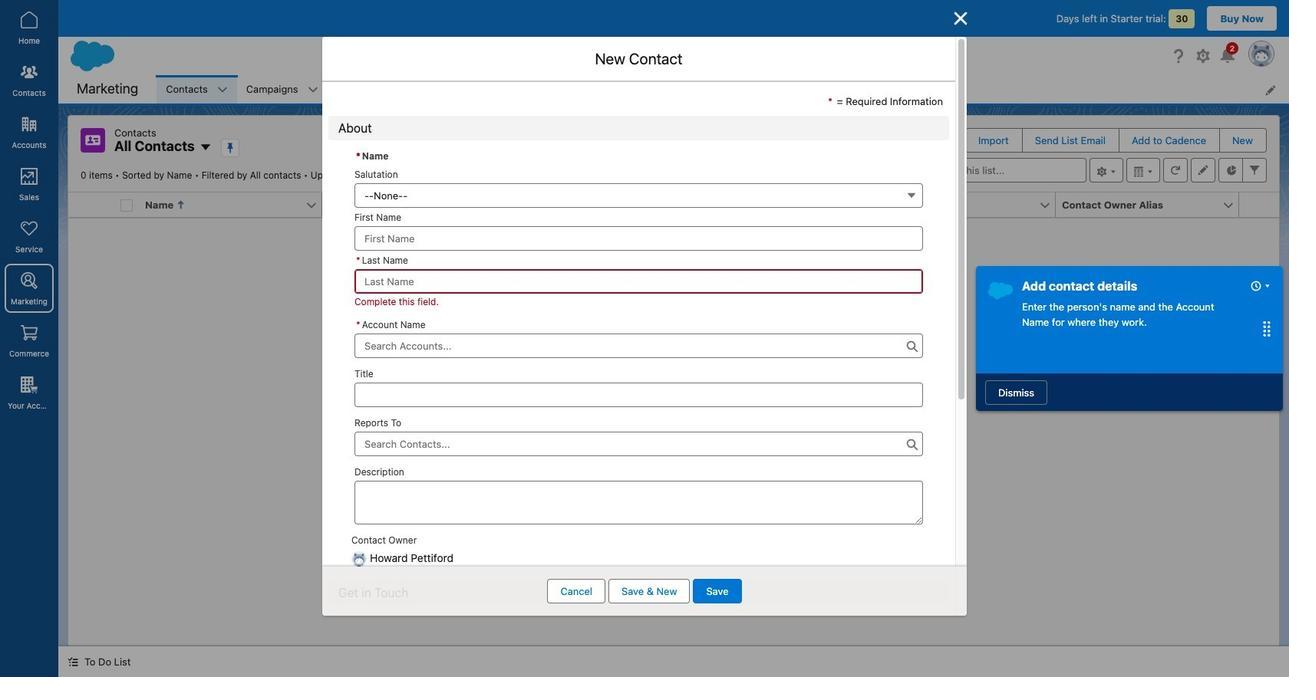 Task type: describe. For each thing, give the bounding box(es) containing it.
action element
[[1240, 193, 1280, 218]]

account name element
[[322, 193, 515, 218]]

Last Name text field
[[355, 269, 923, 294]]

4 list item from the left
[[413, 75, 477, 104]]

1 list item from the left
[[157, 75, 237, 104]]

cell inside all contacts|contacts|list view element
[[114, 193, 139, 218]]

contact owner alias element
[[1056, 193, 1249, 218]]

all contacts status
[[81, 170, 311, 181]]

text default image
[[68, 657, 78, 668]]

item number image
[[68, 193, 114, 217]]

Search Accounts... text field
[[355, 334, 923, 358]]

Search Contacts... text field
[[355, 432, 923, 456]]

all contacts|contacts|list view element
[[68, 115, 1280, 647]]

2 list item from the left
[[237, 75, 327, 104]]

Search All Contacts list view. search field
[[903, 158, 1087, 183]]



Task type: vqa. For each thing, say whether or not it's contained in the screenshot.
STATUS
yes



Task type: locate. For each thing, give the bounding box(es) containing it.
email element
[[873, 193, 1065, 218]]

name element
[[139, 193, 332, 218]]

Salutation - Current Selection: --None-- button
[[355, 183, 923, 208]]

list view controls image
[[1090, 158, 1124, 183]]

phone element
[[689, 193, 882, 218]]

item number element
[[68, 193, 114, 218]]

status
[[561, 327, 787, 512]]

None text field
[[355, 383, 923, 407], [355, 481, 923, 525], [355, 383, 923, 407], [355, 481, 923, 525]]

title element
[[506, 193, 699, 218]]

3 list item from the left
[[327, 75, 413, 104]]

action image
[[1240, 193, 1280, 217]]

select list display image
[[1127, 158, 1161, 183]]

status inside all contacts|contacts|list view element
[[561, 327, 787, 512]]

First Name text field
[[355, 226, 923, 251]]

inverse image
[[952, 9, 970, 28]]

list
[[157, 75, 1290, 104]]

cell
[[114, 193, 139, 218]]

list item
[[157, 75, 237, 104], [237, 75, 327, 104], [327, 75, 413, 104], [413, 75, 477, 104]]



